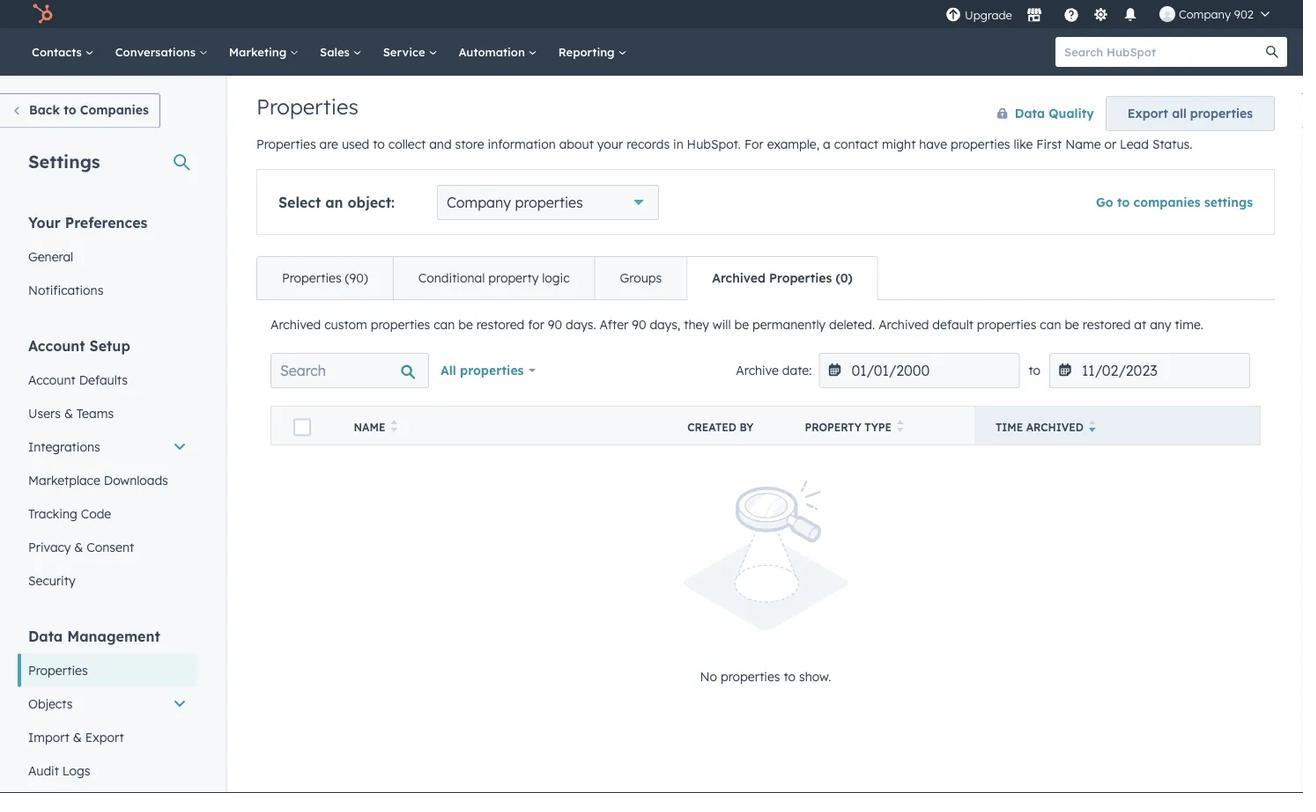 Task type: locate. For each thing, give the bounding box(es) containing it.
data management element
[[18, 627, 197, 788]]

properties left (0)
[[769, 270, 832, 286]]

1 horizontal spatial 90
[[632, 317, 646, 333]]

deleted.
[[829, 317, 875, 333]]

objects button
[[18, 688, 197, 721]]

hubspot image
[[32, 4, 53, 25]]

0 horizontal spatial press to sort. image
[[391, 420, 397, 433]]

company right mateo roberts "icon"
[[1179, 7, 1231, 21]]

default
[[932, 317, 974, 333]]

press to sort. image for name
[[391, 420, 397, 433]]

2 horizontal spatial be
[[1065, 317, 1079, 333]]

go to companies settings button
[[1096, 195, 1253, 210]]

1 horizontal spatial press to sort. image
[[897, 420, 903, 433]]

to
[[64, 102, 76, 118], [373, 137, 385, 152], [1117, 195, 1130, 210], [1029, 363, 1041, 378], [784, 669, 796, 685]]

1 vertical spatial company
[[447, 194, 511, 211]]

be
[[458, 317, 473, 333], [734, 317, 749, 333], [1065, 317, 1079, 333]]

account up users
[[28, 372, 76, 388]]

0 horizontal spatial company
[[447, 194, 511, 211]]

0 vertical spatial company
[[1179, 7, 1231, 21]]

company inside company properties popup button
[[447, 194, 511, 211]]

1 vertical spatial account
[[28, 372, 76, 388]]

to left show.
[[784, 669, 796, 685]]

teams
[[77, 406, 114, 421]]

902
[[1234, 7, 1254, 21]]

data for data management
[[28, 628, 63, 645]]

0 horizontal spatial data
[[28, 628, 63, 645]]

press to sort. image down search archived properties search field
[[391, 420, 397, 433]]

properties up objects
[[28, 663, 88, 678]]

1 vertical spatial export
[[85, 730, 124, 745]]

back to companies
[[29, 102, 149, 118]]

2 account from the top
[[28, 372, 76, 388]]

properties link
[[18, 654, 197, 688]]

data down security
[[28, 628, 63, 645]]

name left or
[[1065, 137, 1101, 152]]

in
[[673, 137, 683, 152]]

your
[[597, 137, 623, 152]]

marketplaces button
[[1016, 0, 1053, 28]]

1 horizontal spatial data
[[1015, 106, 1045, 121]]

1 press to sort. element from the left
[[391, 420, 397, 435]]

1 horizontal spatial restored
[[1083, 317, 1131, 333]]

archived
[[712, 270, 766, 286], [270, 317, 321, 333], [879, 317, 929, 333], [1026, 421, 1084, 434]]

3 be from the left
[[1065, 317, 1079, 333]]

properties inside alert
[[721, 669, 780, 685]]

press to sort. element inside name "button"
[[391, 420, 397, 435]]

audit logs link
[[18, 755, 197, 788]]

properties left the '(90)'
[[282, 270, 342, 286]]

property type button
[[784, 407, 974, 445]]

an
[[325, 194, 343, 211]]

property
[[488, 270, 539, 286]]

& right import
[[73, 730, 82, 745]]

tab list
[[256, 256, 878, 300]]

settings
[[1204, 195, 1253, 210]]

press to sort. image right type
[[897, 420, 903, 433]]

notifications button
[[1115, 0, 1145, 28]]

1 horizontal spatial can
[[1040, 317, 1061, 333]]

archived left descending sort. press to sort ascending. 'element'
[[1026, 421, 1084, 434]]

(0)
[[836, 270, 853, 286]]

status.
[[1152, 137, 1192, 152]]

1 horizontal spatial export
[[1128, 106, 1168, 121]]

for
[[528, 317, 544, 333]]

be left at on the right of page
[[1065, 317, 1079, 333]]

a
[[823, 137, 831, 152]]

press to sort. element right type
[[897, 420, 903, 435]]

information
[[488, 137, 556, 152]]

management
[[67, 628, 160, 645]]

press to sort. image
[[391, 420, 397, 433], [897, 420, 903, 433]]

upgrade image
[[945, 7, 961, 23]]

1 horizontal spatial be
[[734, 317, 749, 333]]

0 vertical spatial name
[[1065, 137, 1101, 152]]

account up account defaults
[[28, 337, 85, 355]]

automation
[[459, 44, 528, 59]]

1 vertical spatial &
[[74, 540, 83, 555]]

properties up the are
[[256, 93, 358, 120]]

time
[[996, 421, 1023, 434]]

0 vertical spatial export
[[1128, 106, 1168, 121]]

0 horizontal spatial press to sort. element
[[391, 420, 397, 435]]

0 vertical spatial &
[[64, 406, 73, 421]]

type
[[865, 421, 892, 434]]

conversations link
[[105, 28, 218, 76]]

restored left at on the right of page
[[1083, 317, 1131, 333]]

archived up 'archived custom properties can be restored for 90 days. after 90 days, they will be permanently deleted. archived default properties can be restored at any time.'
[[712, 270, 766, 286]]

0 horizontal spatial restored
[[476, 317, 524, 333]]

press to sort. image inside property type button
[[897, 420, 903, 433]]

settings link
[[1090, 5, 1112, 23]]

(90)
[[345, 270, 368, 286]]

&
[[64, 406, 73, 421], [74, 540, 83, 555], [73, 730, 82, 745]]

menu
[[944, 0, 1282, 28]]

properties
[[256, 93, 358, 120], [256, 137, 316, 152], [282, 270, 342, 286], [769, 270, 832, 286], [28, 663, 88, 678]]

notifications link
[[18, 274, 197, 307]]

& for export
[[73, 730, 82, 745]]

company down the store
[[447, 194, 511, 211]]

press to sort. element
[[391, 420, 397, 435], [897, 420, 903, 435]]

name down search archived properties search field
[[354, 421, 385, 434]]

properties inside properties (90) link
[[282, 270, 342, 286]]

users & teams
[[28, 406, 114, 421]]

press to sort. element inside property type button
[[897, 420, 903, 435]]

objects
[[28, 696, 73, 712]]

account
[[28, 337, 85, 355], [28, 372, 76, 388]]

2 vertical spatial &
[[73, 730, 82, 745]]

0 horizontal spatial be
[[458, 317, 473, 333]]

properties (90) link
[[257, 257, 393, 300]]

marketing
[[229, 44, 290, 59]]

2 can from the left
[[1040, 317, 1061, 333]]

& inside data management element
[[73, 730, 82, 745]]

export left all
[[1128, 106, 1168, 121]]

date:
[[782, 363, 812, 378]]

90 right after at the left top
[[632, 317, 646, 333]]

1 horizontal spatial press to sort. element
[[897, 420, 903, 435]]

company properties button
[[437, 185, 659, 220]]

created
[[687, 421, 736, 434]]

they
[[684, 317, 709, 333]]

preferences
[[65, 214, 148, 231]]

integrations
[[28, 439, 100, 455]]

reporting
[[558, 44, 618, 59]]

1 vertical spatial data
[[28, 628, 63, 645]]

2 press to sort. image from the left
[[897, 420, 903, 433]]

company for company 902
[[1179, 7, 1231, 21]]

store
[[455, 137, 484, 152]]

press to sort. element down search archived properties search field
[[391, 420, 397, 435]]

& for teams
[[64, 406, 73, 421]]

name inside "button"
[[354, 421, 385, 434]]

records
[[627, 137, 670, 152]]

company
[[1179, 7, 1231, 21], [447, 194, 511, 211]]

export
[[1128, 106, 1168, 121], [85, 730, 124, 745]]

export inside import & export link
[[85, 730, 124, 745]]

days.
[[566, 317, 596, 333]]

privacy & consent
[[28, 540, 134, 555]]

all
[[441, 363, 456, 378]]

1 vertical spatial name
[[354, 421, 385, 434]]

code
[[81, 506, 111, 522]]

1 horizontal spatial name
[[1065, 137, 1101, 152]]

& right privacy
[[74, 540, 83, 555]]

settings image
[[1093, 7, 1109, 23]]

be up all properties
[[458, 317, 473, 333]]

your
[[28, 214, 61, 231]]

collect
[[388, 137, 426, 152]]

name button
[[333, 407, 666, 445]]

conditional
[[418, 270, 485, 286]]

data
[[1015, 106, 1045, 121], [28, 628, 63, 645]]

days,
[[650, 317, 681, 333]]

MM/DD/YYYY text field
[[819, 353, 1020, 389]]

properties inside properties link
[[28, 663, 88, 678]]

0 horizontal spatial export
[[85, 730, 124, 745]]

1 press to sort. image from the left
[[391, 420, 397, 433]]

and
[[429, 137, 452, 152]]

1 account from the top
[[28, 337, 85, 355]]

1 can from the left
[[434, 317, 455, 333]]

export down objects button
[[85, 730, 124, 745]]

properties inside archived properties (0) link
[[769, 270, 832, 286]]

have
[[919, 137, 947, 152]]

90 right for
[[548, 317, 562, 333]]

tab panel
[[256, 300, 1275, 737]]

to up time archived
[[1029, 363, 1041, 378]]

time archived
[[996, 421, 1084, 434]]

no properties to show. alert
[[270, 481, 1261, 688]]

properties inside "button"
[[1190, 106, 1253, 121]]

0 horizontal spatial name
[[354, 421, 385, 434]]

properties
[[1190, 106, 1253, 121], [951, 137, 1010, 152], [515, 194, 583, 211], [371, 317, 430, 333], [977, 317, 1037, 333], [460, 363, 524, 378], [721, 669, 780, 685]]

users
[[28, 406, 61, 421]]

hubspot.
[[687, 137, 741, 152]]

be right will
[[734, 317, 749, 333]]

press to sort. image inside name "button"
[[391, 420, 397, 433]]

data up like
[[1015, 106, 1045, 121]]

2 be from the left
[[734, 317, 749, 333]]

permanently
[[752, 317, 826, 333]]

mateo roberts image
[[1159, 6, 1175, 22]]

0 vertical spatial data
[[1015, 106, 1045, 121]]

Search HubSpot search field
[[1056, 37, 1271, 67]]

press to sort. element for name
[[391, 420, 397, 435]]

data management
[[28, 628, 160, 645]]

company inside company 902 popup button
[[1179, 7, 1231, 21]]

archived inside "button"
[[1026, 421, 1084, 434]]

object:
[[348, 194, 395, 211]]

contacts
[[32, 44, 85, 59]]

tracking code link
[[18, 497, 197, 531]]

restored left for
[[476, 317, 524, 333]]

your preferences element
[[18, 213, 197, 307]]

audit logs
[[28, 763, 90, 779]]

property type
[[805, 421, 892, 434]]

1 horizontal spatial company
[[1179, 7, 1231, 21]]

& right users
[[64, 406, 73, 421]]

2 press to sort. element from the left
[[897, 420, 903, 435]]

descending sort. press to sort ascending. image
[[1089, 420, 1096, 433]]

0 horizontal spatial 90
[[548, 317, 562, 333]]

example,
[[767, 137, 820, 152]]

1 restored from the left
[[476, 317, 524, 333]]

defaults
[[79, 372, 128, 388]]

data inside button
[[1015, 106, 1045, 121]]

0 vertical spatial account
[[28, 337, 85, 355]]

data for data quality
[[1015, 106, 1045, 121]]

0 horizontal spatial can
[[434, 317, 455, 333]]



Task type: vqa. For each thing, say whether or not it's contained in the screenshot.
Distraction Free writing
no



Task type: describe. For each thing, give the bounding box(es) containing it.
for
[[744, 137, 764, 152]]

company properties
[[447, 194, 583, 211]]

descending sort. press to sort ascending. element
[[1089, 420, 1096, 435]]

notifications image
[[1122, 8, 1138, 24]]

by
[[740, 421, 754, 434]]

account defaults
[[28, 372, 128, 388]]

marketplace
[[28, 473, 100, 488]]

reporting link
[[548, 28, 637, 76]]

company 902 button
[[1149, 0, 1280, 28]]

settings
[[28, 150, 100, 172]]

go to companies settings
[[1096, 195, 1253, 210]]

sales
[[320, 44, 353, 59]]

to right go
[[1117, 195, 1130, 210]]

account for account setup
[[28, 337, 85, 355]]

downloads
[[104, 473, 168, 488]]

at
[[1134, 317, 1146, 333]]

& for consent
[[74, 540, 83, 555]]

company 902
[[1179, 7, 1254, 21]]

marketplaces image
[[1026, 8, 1042, 24]]

archived properties (0) link
[[687, 257, 877, 300]]

search button
[[1257, 37, 1287, 67]]

logs
[[62, 763, 90, 779]]

conditional property logic link
[[393, 257, 594, 300]]

archived custom properties can be restored for 90 days. after 90 days, they will be permanently deleted. archived default properties can be restored at any time.
[[270, 317, 1204, 333]]

tab panel containing archived custom properties can be restored for 90 days. after 90 days, they will be permanently deleted. archived default properties can be restored at any time.
[[256, 300, 1275, 737]]

used
[[342, 137, 369, 152]]

select an object:
[[278, 194, 395, 211]]

hubspot link
[[21, 4, 66, 25]]

account for account defaults
[[28, 372, 76, 388]]

account setup element
[[18, 336, 197, 598]]

contacts link
[[21, 28, 105, 76]]

back to companies link
[[0, 93, 160, 128]]

conditional property logic
[[418, 270, 570, 286]]

data quality button
[[979, 96, 1095, 131]]

help image
[[1063, 8, 1079, 24]]

help button
[[1056, 0, 1086, 28]]

2 restored from the left
[[1083, 317, 1131, 333]]

export inside export all properties "button"
[[1128, 106, 1168, 121]]

archive date:
[[736, 363, 812, 378]]

any
[[1150, 317, 1171, 333]]

conversations
[[115, 44, 199, 59]]

companies
[[80, 102, 149, 118]]

account setup
[[28, 337, 130, 355]]

tracking
[[28, 506, 77, 522]]

general
[[28, 249, 73, 264]]

custom
[[324, 317, 367, 333]]

property
[[805, 421, 861, 434]]

to right back on the left of page
[[64, 102, 76, 118]]

Search archived properties search field
[[270, 353, 429, 389]]

time archived button
[[974, 407, 1260, 445]]

properties left the are
[[256, 137, 316, 152]]

1 90 from the left
[[548, 317, 562, 333]]

privacy
[[28, 540, 71, 555]]

import & export
[[28, 730, 124, 745]]

search image
[[1266, 46, 1278, 58]]

to right used
[[373, 137, 385, 152]]

2 90 from the left
[[632, 317, 646, 333]]

press to sort. element for property type
[[897, 420, 903, 435]]

marketplace downloads
[[28, 473, 168, 488]]

security link
[[18, 564, 197, 598]]

tab list containing properties (90)
[[256, 256, 878, 300]]

groups
[[620, 270, 662, 286]]

upgrade
[[965, 8, 1012, 22]]

archived up mm/dd/yyyy text field
[[879, 317, 929, 333]]

will
[[713, 317, 731, 333]]

import & export link
[[18, 721, 197, 755]]

1 be from the left
[[458, 317, 473, 333]]

first
[[1036, 137, 1062, 152]]

archived properties (0)
[[712, 270, 853, 286]]

sales link
[[309, 28, 372, 76]]

marketplace downloads link
[[18, 464, 197, 497]]

MM/DD/YYYY text field
[[1049, 353, 1250, 389]]

go
[[1096, 195, 1113, 210]]

press to sort. image for property type
[[897, 420, 903, 433]]

about
[[559, 137, 594, 152]]

properties are used to collect and store information about your records in hubspot. for example, a contact might have properties like first name or lead status.
[[256, 137, 1192, 152]]

select
[[278, 194, 321, 211]]

no properties to show.
[[700, 669, 831, 685]]

archived left custom
[[270, 317, 321, 333]]

to inside alert
[[784, 669, 796, 685]]

all
[[1172, 106, 1187, 121]]

company for company properties
[[447, 194, 511, 211]]

menu containing company 902
[[944, 0, 1282, 28]]

like
[[1014, 137, 1033, 152]]

time.
[[1175, 317, 1204, 333]]

contact
[[834, 137, 878, 152]]

setup
[[89, 337, 130, 355]]

might
[[882, 137, 916, 152]]

created by
[[687, 421, 754, 434]]

account defaults link
[[18, 363, 197, 397]]

after
[[600, 317, 628, 333]]

properties (90)
[[282, 270, 368, 286]]

integrations button
[[18, 430, 197, 464]]

consent
[[87, 540, 134, 555]]

all properties button
[[429, 353, 547, 389]]

security
[[28, 573, 75, 589]]

marketing link
[[218, 28, 309, 76]]



